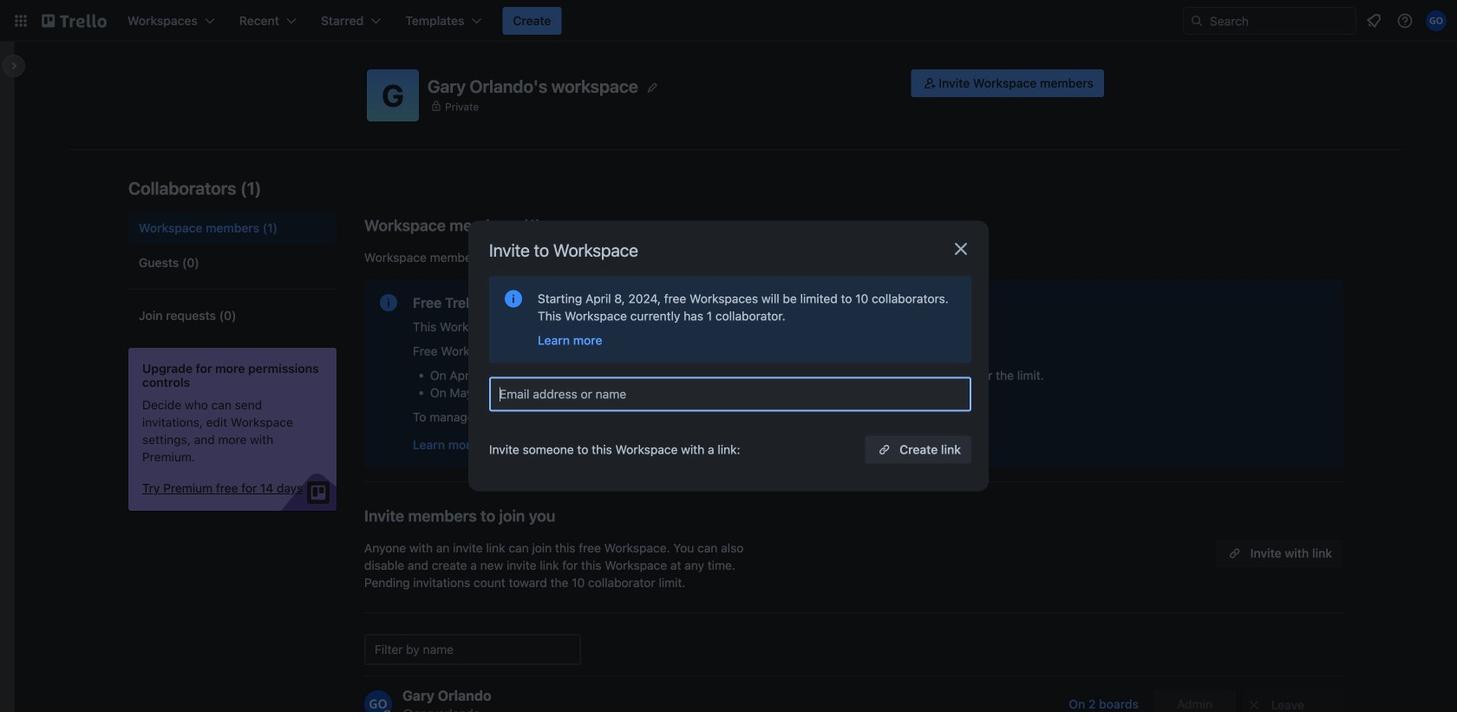 Task type: vqa. For each thing, say whether or not it's contained in the screenshot.
the topmost sm Image
yes



Task type: locate. For each thing, give the bounding box(es) containing it.
1 horizontal spatial sm image
[[1246, 697, 1263, 712]]

0 notifications image
[[1364, 10, 1385, 31]]

Filter by name text field
[[364, 634, 581, 665]]

1 vertical spatial sm image
[[1246, 697, 1263, 712]]

sm image
[[922, 75, 939, 92], [1246, 697, 1263, 712]]

search image
[[1190, 14, 1204, 28]]

0 vertical spatial sm image
[[922, 75, 939, 92]]



Task type: describe. For each thing, give the bounding box(es) containing it.
Search field
[[1204, 8, 1356, 34]]

Email address or name text field
[[500, 382, 968, 406]]

open information menu image
[[1397, 12, 1414, 29]]

gary orlando (garyorlando) image
[[1426, 10, 1447, 31]]

0 horizontal spatial sm image
[[922, 75, 939, 92]]

close image
[[951, 239, 972, 259]]

primary element
[[0, 0, 1458, 42]]



